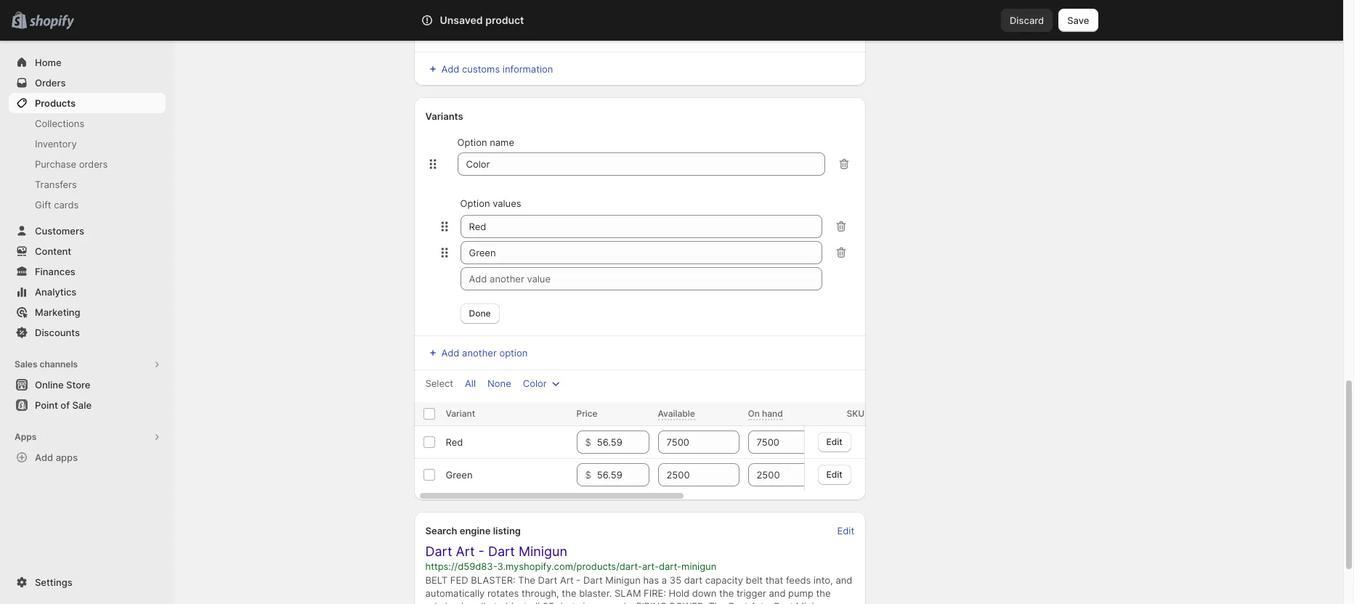 Task type: describe. For each thing, give the bounding box(es) containing it.
transfers
[[35, 179, 77, 190]]

0 vertical spatial and
[[836, 575, 853, 587]]

done button
[[460, 304, 500, 324]]

orders
[[35, 77, 66, 89]]

pump
[[789, 588, 814, 600]]

customs
[[462, 63, 500, 75]]

1 the from the left
[[562, 588, 577, 600]]

store
[[66, 379, 90, 391]]

done
[[469, 308, 491, 319]]

green
[[446, 470, 473, 481]]

dart art - dart minigun https://d59d83-3.myshopify.com/products/dart-art-dart-minigun belt fed blaster: the dart art - dart minigun has a 35 dart capacity belt that feeds into, and automatically rotates through, the blaster. slam fire: hold down the trigger and pump the priming handle to blast all 35 darts in seconds. firing power: the dart art - dart minigun c
[[426, 545, 853, 605]]

0 horizontal spatial minigun
[[519, 545, 568, 560]]

to
[[494, 601, 503, 605]]

variant
[[446, 409, 475, 420]]

sku
[[847, 409, 865, 420]]

discounts link
[[9, 323, 166, 343]]

online
[[35, 379, 64, 391]]

sale
[[72, 400, 92, 411]]

2 horizontal spatial art
[[751, 601, 765, 605]]

analytics link
[[9, 282, 166, 302]]

fire:
[[644, 588, 666, 600]]

search for search engine listing
[[426, 526, 458, 537]]

seconds.
[[594, 601, 634, 605]]

values
[[493, 198, 522, 210]]

add customs information
[[442, 63, 553, 75]]

purchase orders link
[[9, 154, 166, 174]]

add apps
[[35, 452, 78, 464]]

add another option
[[442, 348, 528, 359]]

2 vertical spatial edit button
[[829, 521, 864, 542]]

Size text field
[[458, 153, 826, 176]]

on hand
[[748, 409, 783, 420]]

discard button
[[1002, 9, 1053, 32]]

gift cards link
[[9, 195, 166, 215]]

of
[[61, 400, 70, 411]]

$ text field
[[597, 431, 649, 455]]

online store
[[35, 379, 90, 391]]

collections link
[[9, 113, 166, 134]]

blaster.
[[579, 588, 612, 600]]

inventory link
[[9, 134, 166, 154]]

blaster:
[[471, 575, 516, 587]]

apps
[[56, 452, 78, 464]]

handle
[[462, 601, 492, 605]]

2 vertical spatial edit
[[838, 526, 855, 537]]

3 the from the left
[[817, 588, 831, 600]]

apps
[[15, 432, 37, 443]]

https://d59d83-
[[426, 561, 498, 573]]

marketing
[[35, 307, 80, 318]]

has
[[644, 575, 659, 587]]

0 vertical spatial the
[[518, 575, 536, 587]]

save button
[[1059, 9, 1099, 32]]

option values
[[460, 198, 522, 210]]

edit for green
[[827, 469, 843, 480]]

red
[[446, 437, 463, 449]]

$ for green
[[586, 470, 592, 481]]

customers link
[[9, 221, 166, 241]]

through,
[[522, 588, 559, 600]]

products link
[[9, 93, 166, 113]]

add for add customs information
[[442, 63, 460, 75]]

orders link
[[9, 73, 166, 93]]

name
[[490, 137, 515, 149]]

automatically
[[426, 588, 485, 600]]

2 the from the left
[[720, 588, 734, 600]]

firing
[[637, 601, 667, 605]]

point of sale
[[35, 400, 92, 411]]

marketing link
[[9, 302, 166, 323]]

shopify image
[[29, 15, 74, 30]]

point of sale button
[[0, 395, 174, 416]]

finances
[[35, 266, 75, 278]]

1 vertical spatial 35
[[543, 601, 555, 605]]

content
[[35, 246, 71, 257]]

search engine listing
[[426, 526, 521, 537]]

power:
[[670, 601, 706, 605]]

all
[[530, 601, 540, 605]]

online store button
[[0, 375, 174, 395]]

blast
[[506, 601, 528, 605]]

options element for $ text field
[[446, 470, 473, 481]]

edit button for red
[[818, 432, 852, 453]]

slam
[[615, 588, 641, 600]]

inventory
[[35, 138, 77, 150]]

dart down pump
[[774, 601, 794, 605]]

sales
[[15, 359, 37, 370]]

option for option values
[[460, 198, 490, 210]]

customers
[[35, 225, 84, 237]]

dart up through,
[[538, 575, 558, 587]]

hold
[[669, 588, 690, 600]]

feeds
[[786, 575, 811, 587]]

unsaved
[[440, 14, 483, 26]]

option name
[[458, 137, 515, 149]]

1 vertical spatial and
[[769, 588, 786, 600]]

trigger
[[737, 588, 767, 600]]

dart down trigger
[[729, 601, 748, 605]]

rotates
[[488, 588, 519, 600]]

edit for red
[[827, 437, 843, 448]]

0 horizontal spatial art
[[456, 545, 475, 560]]

into,
[[814, 575, 834, 587]]

purchase
[[35, 158, 76, 170]]

variants
[[426, 111, 463, 122]]

dart-
[[659, 561, 682, 573]]

transfers link
[[9, 174, 166, 195]]



Task type: locate. For each thing, give the bounding box(es) containing it.
options element down red on the bottom of the page
[[446, 470, 473, 481]]

1 vertical spatial search
[[426, 526, 458, 537]]

settings link
[[9, 573, 166, 593]]

0 horizontal spatial search
[[426, 526, 458, 537]]

option left values
[[460, 198, 490, 210]]

$ left $ text field
[[586, 470, 592, 481]]

2 horizontal spatial minigun
[[796, 601, 832, 605]]

1 horizontal spatial search
[[485, 15, 516, 26]]

gift cards
[[35, 199, 79, 211]]

0 vertical spatial minigun
[[519, 545, 568, 560]]

engine
[[460, 526, 491, 537]]

$ for red
[[586, 437, 592, 449]]

option left the name
[[458, 137, 487, 149]]

0 vertical spatial search
[[485, 15, 516, 26]]

0 horizontal spatial -
[[479, 545, 485, 560]]

1 vertical spatial minigun
[[606, 575, 641, 587]]

Add another value text field
[[460, 268, 823, 291]]

settings
[[35, 577, 72, 589]]

0 horizontal spatial 35
[[543, 601, 555, 605]]

edit
[[827, 437, 843, 448], [827, 469, 843, 480], [838, 526, 855, 537]]

0 vertical spatial add
[[442, 63, 460, 75]]

finances link
[[9, 262, 166, 282]]

discounts
[[35, 327, 80, 339]]

unsaved product
[[440, 14, 524, 26]]

art-
[[642, 561, 659, 573]]

add
[[442, 63, 460, 75], [442, 348, 460, 359], [35, 452, 53, 464]]

available
[[658, 409, 696, 420]]

minigun
[[519, 545, 568, 560], [606, 575, 641, 587], [796, 601, 832, 605]]

add apps button
[[9, 448, 166, 468]]

35 down through,
[[543, 601, 555, 605]]

0 horizontal spatial the
[[562, 588, 577, 600]]

2 vertical spatial add
[[35, 452, 53, 464]]

channels
[[40, 359, 78, 370]]

options element for $ text box
[[446, 437, 463, 449]]

minigun down pump
[[796, 601, 832, 605]]

add another option button
[[417, 343, 537, 364]]

add for add another option
[[442, 348, 460, 359]]

search
[[485, 15, 516, 26], [426, 526, 458, 537]]

content link
[[9, 241, 166, 262]]

darts
[[557, 601, 581, 605]]

1 $ from the top
[[586, 437, 592, 449]]

options element containing red
[[446, 437, 463, 449]]

2 horizontal spatial the
[[817, 588, 831, 600]]

none button
[[479, 374, 520, 394]]

edit button
[[818, 432, 852, 453], [818, 465, 852, 485], [829, 521, 864, 542]]

35 right the a
[[670, 575, 682, 587]]

apps button
[[9, 427, 166, 448]]

home link
[[9, 52, 166, 73]]

options element containing green
[[446, 470, 473, 481]]

1 horizontal spatial the
[[720, 588, 734, 600]]

2 options element from the top
[[446, 470, 473, 481]]

minigun
[[682, 561, 717, 573]]

cards
[[54, 199, 79, 211]]

1 vertical spatial $
[[586, 470, 592, 481]]

0 vertical spatial edit
[[827, 437, 843, 448]]

1 vertical spatial -
[[577, 575, 581, 587]]

on
[[748, 409, 760, 420]]

0 vertical spatial 35
[[670, 575, 682, 587]]

purchase orders
[[35, 158, 108, 170]]

1 vertical spatial edit
[[827, 469, 843, 480]]

discard
[[1010, 15, 1045, 26]]

add for add apps
[[35, 452, 53, 464]]

1 horizontal spatial and
[[836, 575, 853, 587]]

0 vertical spatial edit button
[[818, 432, 852, 453]]

- down that
[[767, 601, 772, 605]]

dart up https://d59d83-
[[426, 545, 452, 560]]

information
[[503, 63, 553, 75]]

-
[[479, 545, 485, 560], [577, 575, 581, 587], [767, 601, 772, 605]]

analytics
[[35, 286, 77, 298]]

0 vertical spatial -
[[479, 545, 485, 560]]

options element down variant
[[446, 437, 463, 449]]

$ text field
[[597, 464, 649, 487]]

the down down
[[709, 601, 726, 605]]

1 horizontal spatial art
[[560, 575, 574, 587]]

0 vertical spatial option
[[458, 137, 487, 149]]

belt
[[746, 575, 763, 587]]

home
[[35, 57, 62, 68]]

another
[[462, 348, 497, 359]]

in
[[583, 601, 591, 605]]

add customs information button
[[417, 59, 864, 79]]

orders
[[79, 158, 108, 170]]

the up 'darts'
[[562, 588, 577, 600]]

search for search
[[485, 15, 516, 26]]

gift
[[35, 199, 51, 211]]

all
[[465, 378, 476, 390]]

0 horizontal spatial the
[[518, 575, 536, 587]]

minigun up 3.myshopify.com/products/dart-
[[519, 545, 568, 560]]

- down engine
[[479, 545, 485, 560]]

the up through,
[[518, 575, 536, 587]]

0 vertical spatial options element
[[446, 437, 463, 449]]

1 horizontal spatial -
[[577, 575, 581, 587]]

down
[[692, 588, 717, 600]]

None number field
[[658, 431, 718, 455], [748, 431, 808, 455], [658, 464, 718, 487], [748, 464, 808, 487], [658, 431, 718, 455], [748, 431, 808, 455], [658, 464, 718, 487], [748, 464, 808, 487]]

all button
[[456, 374, 485, 394]]

capacity
[[706, 575, 744, 587]]

0 horizontal spatial and
[[769, 588, 786, 600]]

the down capacity
[[720, 588, 734, 600]]

- down 3.myshopify.com/products/dart-
[[577, 575, 581, 587]]

1 horizontal spatial the
[[709, 601, 726, 605]]

2 vertical spatial art
[[751, 601, 765, 605]]

and
[[836, 575, 853, 587], [769, 588, 786, 600]]

0 vertical spatial art
[[456, 545, 475, 560]]

save
[[1068, 15, 1090, 26]]

online store link
[[9, 375, 166, 395]]

0 vertical spatial $
[[586, 437, 592, 449]]

1 horizontal spatial 35
[[670, 575, 682, 587]]

add left another
[[442, 348, 460, 359]]

None text field
[[460, 215, 823, 239], [460, 242, 823, 265], [460, 215, 823, 239], [460, 242, 823, 265]]

search button
[[461, 9, 883, 32]]

option
[[500, 348, 528, 359]]

search left engine
[[426, 526, 458, 537]]

a
[[662, 575, 667, 587]]

the down into,
[[817, 588, 831, 600]]

the
[[518, 575, 536, 587], [709, 601, 726, 605]]

search left lb
[[485, 15, 516, 26]]

color
[[523, 378, 547, 390]]

dart
[[684, 575, 703, 587]]

2 vertical spatial minigun
[[796, 601, 832, 605]]

art down trigger
[[751, 601, 765, 605]]

options element
[[446, 437, 463, 449], [446, 470, 473, 481]]

2 vertical spatial -
[[767, 601, 772, 605]]

lb
[[531, 23, 539, 34]]

minigun up slam
[[606, 575, 641, 587]]

dart
[[426, 545, 452, 560], [488, 545, 515, 560], [538, 575, 558, 587], [584, 575, 603, 587], [729, 601, 748, 605], [774, 601, 794, 605]]

art down 3.myshopify.com/products/dart-
[[560, 575, 574, 587]]

dart down the listing
[[488, 545, 515, 560]]

2 $ from the top
[[586, 470, 592, 481]]

$ down price
[[586, 437, 592, 449]]

add inside button
[[442, 63, 460, 75]]

add left customs
[[442, 63, 460, 75]]

price
[[577, 409, 598, 420]]

and right into,
[[836, 575, 853, 587]]

products
[[35, 97, 76, 109]]

product
[[486, 14, 524, 26]]

belt
[[426, 575, 448, 587]]

2 horizontal spatial -
[[767, 601, 772, 605]]

and down that
[[769, 588, 786, 600]]

search inside button
[[485, 15, 516, 26]]

1 vertical spatial option
[[460, 198, 490, 210]]

fed
[[451, 575, 469, 587]]

edit button for green
[[818, 465, 852, 485]]

option for option name
[[458, 137, 487, 149]]

art
[[456, 545, 475, 560], [560, 575, 574, 587], [751, 601, 765, 605]]

1 vertical spatial add
[[442, 348, 460, 359]]

1 vertical spatial edit button
[[818, 465, 852, 485]]

35
[[670, 575, 682, 587], [543, 601, 555, 605]]

dart up blaster.
[[584, 575, 603, 587]]

1 vertical spatial art
[[560, 575, 574, 587]]

add left apps
[[35, 452, 53, 464]]

1 horizontal spatial minigun
[[606, 575, 641, 587]]

sales channels button
[[9, 355, 166, 375]]

1 options element from the top
[[446, 437, 463, 449]]

1 vertical spatial options element
[[446, 470, 473, 481]]

art up https://d59d83-
[[456, 545, 475, 560]]

1 vertical spatial the
[[709, 601, 726, 605]]

sales channels
[[15, 359, 78, 370]]



Task type: vqa. For each thing, say whether or not it's contained in the screenshot.
bottommost THE LYCHEE
no



